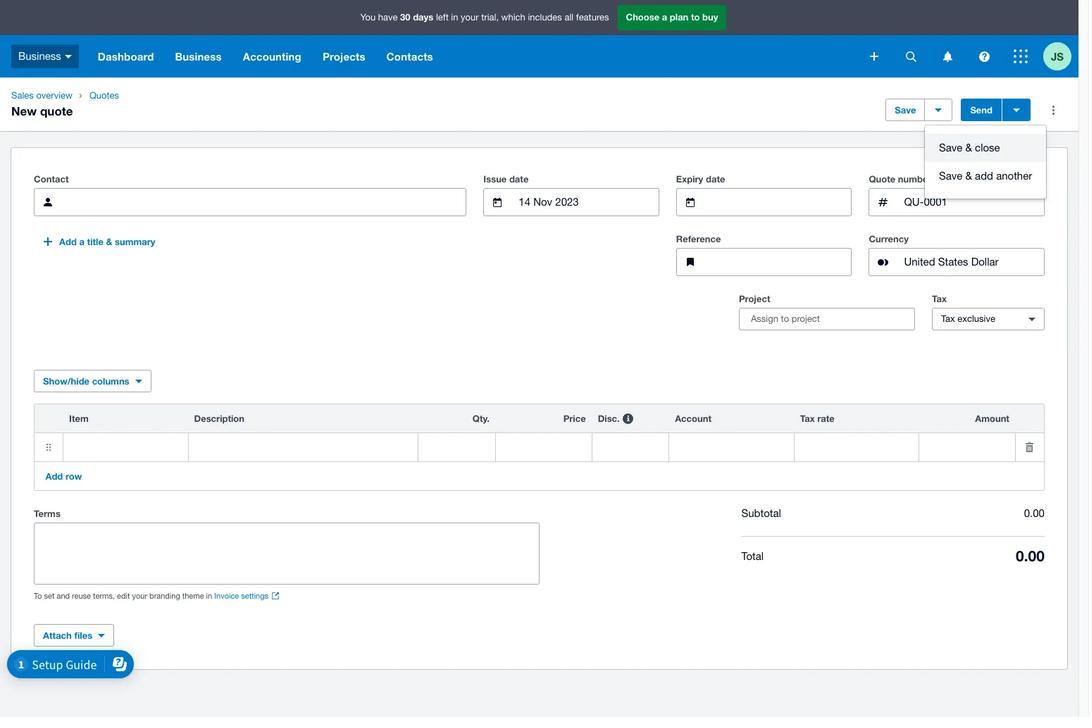 Task type: locate. For each thing, give the bounding box(es) containing it.
in inside you have 30 days left in your trial, which includes all features
[[451, 12, 458, 23]]

your for days
[[461, 12, 479, 23]]

Quote number text field
[[903, 189, 1044, 216]]

terms
[[34, 508, 60, 519]]

1 horizontal spatial your
[[461, 12, 479, 23]]

0 horizontal spatial svg image
[[65, 55, 72, 58]]

dashboard
[[98, 50, 154, 63]]

save left add
[[939, 170, 963, 182]]

attach
[[43, 630, 72, 641]]

projects
[[323, 50, 365, 63]]

0.00 for subtotal
[[1024, 507, 1045, 519]]

1 date from the left
[[509, 173, 529, 185]]

& right title
[[106, 236, 112, 247]]

0 vertical spatial in
[[451, 12, 458, 23]]

tax up tax exclusive
[[932, 293, 947, 304]]

svg image
[[943, 51, 952, 62], [979, 51, 989, 62], [65, 55, 72, 58]]

to
[[691, 11, 700, 23]]

your left trial, on the left top of the page
[[461, 12, 479, 23]]

2 date from the left
[[706, 173, 725, 185]]

Contact field
[[68, 189, 466, 216]]

date right expiry
[[706, 173, 725, 185]]

tax left the exclusive
[[941, 314, 955, 324]]

files
[[74, 630, 92, 641]]

0 vertical spatial add
[[59, 236, 77, 247]]

0 vertical spatial your
[[461, 12, 479, 23]]

Project field
[[740, 307, 914, 331]]

0 vertical spatial 0.00
[[1024, 507, 1045, 519]]

Description text field
[[188, 433, 418, 461]]

tax left the rate
[[800, 413, 815, 424]]

0 vertical spatial tax
[[932, 293, 947, 304]]

1 horizontal spatial a
[[662, 11, 667, 23]]

theme
[[182, 592, 204, 600]]

a left title
[[79, 236, 85, 247]]

1 vertical spatial 0.00
[[1016, 547, 1045, 565]]

1 horizontal spatial svg image
[[906, 51, 916, 62]]

branding
[[149, 592, 180, 600]]

choose a plan to buy
[[626, 11, 718, 23]]

& inside 'button'
[[966, 170, 972, 182]]

have
[[378, 12, 398, 23]]

save left 'close'
[[939, 142, 963, 154]]

new quote
[[11, 104, 73, 118]]

send
[[970, 104, 993, 116]]

add inside line items element
[[46, 471, 63, 482]]

navigation containing dashboard
[[87, 35, 860, 77]]

add
[[975, 170, 993, 182]]

&
[[966, 142, 972, 154], [966, 170, 972, 182], [106, 236, 112, 247]]

in right theme at the left of the page
[[206, 592, 212, 600]]

svg image
[[1014, 49, 1028, 63], [906, 51, 916, 62], [870, 52, 879, 61]]

save for save
[[895, 104, 916, 116]]

expiry date
[[676, 173, 725, 185]]

and
[[57, 592, 70, 600]]

1 horizontal spatial in
[[451, 12, 458, 23]]

a left plan
[[662, 11, 667, 23]]

issue date
[[484, 173, 529, 185]]

your right edit in the bottom left of the page
[[132, 592, 147, 600]]

remove row image
[[1016, 433, 1044, 461]]

30
[[400, 11, 410, 23]]

0.00 for total
[[1016, 547, 1045, 565]]

drag handle image
[[35, 433, 63, 461]]

list box
[[925, 125, 1046, 199]]

1 horizontal spatial svg image
[[943, 51, 952, 62]]

add left row
[[46, 471, 63, 482]]

qty.
[[473, 413, 490, 424]]

tax for tax rate
[[800, 413, 815, 424]]

business inside popup button
[[18, 50, 61, 62]]

Issue date field
[[517, 189, 659, 216]]

add a title & summary
[[59, 236, 155, 247]]

business button
[[0, 35, 87, 77]]

0 horizontal spatial in
[[206, 592, 212, 600]]

1 vertical spatial &
[[966, 170, 972, 182]]

js button
[[1043, 35, 1079, 77]]

show/hide columns
[[43, 376, 129, 387]]

Expiry date field
[[710, 189, 851, 216]]

2 vertical spatial save
[[939, 170, 963, 182]]

1 vertical spatial add
[[46, 471, 63, 482]]

navigation
[[87, 35, 860, 77]]

project
[[739, 293, 770, 304]]

a for add
[[79, 236, 85, 247]]

add for add a title & summary
[[59, 236, 77, 247]]

you
[[360, 12, 376, 23]]

add row button
[[37, 465, 91, 488]]

total
[[741, 550, 764, 562]]

in right left
[[451, 12, 458, 23]]

save & close
[[939, 142, 1000, 154]]

contacts
[[386, 50, 433, 63]]

in
[[451, 12, 458, 23], [206, 592, 212, 600]]

1 vertical spatial a
[[79, 236, 85, 247]]

buy
[[702, 11, 718, 23]]

attach files button
[[34, 624, 114, 647]]

set
[[44, 592, 55, 600]]

overflow menu image
[[1039, 96, 1067, 124]]

contact
[[34, 173, 69, 185]]

projects button
[[312, 35, 376, 77]]

another
[[996, 170, 1032, 182]]

show/hide
[[43, 376, 90, 387]]

js
[[1051, 50, 1064, 62]]

a
[[662, 11, 667, 23], [79, 236, 85, 247]]

tax exclusive
[[941, 314, 995, 324]]

expiry
[[676, 173, 703, 185]]

0 vertical spatial &
[[966, 142, 972, 154]]

to set and reuse terms, edit your branding theme in invoice settings
[[34, 592, 268, 600]]

your inside you have 30 days left in your trial, which includes all features
[[461, 12, 479, 23]]

item
[[69, 413, 89, 424]]

0 horizontal spatial business
[[18, 50, 61, 62]]

banner
[[0, 0, 1079, 77]]

features
[[576, 12, 609, 23]]

date
[[509, 173, 529, 185], [706, 173, 725, 185]]

1 vertical spatial your
[[132, 592, 147, 600]]

add
[[59, 236, 77, 247], [46, 471, 63, 482]]

tax inside "popup button"
[[941, 314, 955, 324]]

Qty. field
[[419, 433, 495, 461]]

& left 'close'
[[966, 142, 972, 154]]

a inside button
[[79, 236, 85, 247]]

tax inside line items element
[[800, 413, 815, 424]]

description
[[194, 413, 244, 424]]

Currency field
[[903, 249, 1044, 275]]

1 vertical spatial tax
[[941, 314, 955, 324]]

1 vertical spatial save
[[939, 142, 963, 154]]

group
[[925, 125, 1046, 199]]

0 vertical spatial save
[[895, 104, 916, 116]]

account
[[675, 413, 712, 424]]

& left add
[[966, 170, 972, 182]]

send button
[[961, 99, 1002, 121]]

tax
[[932, 293, 947, 304], [941, 314, 955, 324], [800, 413, 815, 424]]

banner containing js
[[0, 0, 1079, 77]]

business
[[18, 50, 61, 62], [175, 50, 222, 63]]

save
[[895, 104, 916, 116], [939, 142, 963, 154], [939, 170, 963, 182]]

settings
[[241, 592, 268, 600]]

title
[[87, 236, 103, 247]]

0 horizontal spatial date
[[509, 173, 529, 185]]

0 horizontal spatial a
[[79, 236, 85, 247]]

2 horizontal spatial svg image
[[1014, 49, 1028, 63]]

your for reuse
[[132, 592, 147, 600]]

date right issue
[[509, 173, 529, 185]]

list box containing save & close
[[925, 125, 1046, 199]]

choose
[[626, 11, 660, 23]]

business button
[[165, 35, 232, 77]]

0 vertical spatial a
[[662, 11, 667, 23]]

save inside 'button'
[[939, 170, 963, 182]]

add left title
[[59, 236, 77, 247]]

1 horizontal spatial date
[[706, 173, 725, 185]]

sales overview link
[[6, 89, 78, 103]]

Terms text field
[[35, 523, 539, 584]]

line items element
[[34, 404, 1045, 491]]

2 horizontal spatial svg image
[[979, 51, 989, 62]]

your
[[461, 12, 479, 23], [132, 592, 147, 600]]

0.00
[[1024, 507, 1045, 519], [1016, 547, 1045, 565]]

price
[[563, 413, 586, 424]]

save up quote number
[[895, 104, 916, 116]]

1 horizontal spatial business
[[175, 50, 222, 63]]

0 horizontal spatial your
[[132, 592, 147, 600]]

2 vertical spatial tax
[[800, 413, 815, 424]]



Task type: describe. For each thing, give the bounding box(es) containing it.
Item field
[[63, 433, 188, 461]]

attach files
[[43, 630, 92, 641]]

add a title & summary button
[[34, 230, 164, 253]]

quotes link
[[84, 89, 125, 103]]

exclusive
[[958, 314, 995, 324]]

you have 30 days left in your trial, which includes all features
[[360, 11, 609, 23]]

accounting
[[243, 50, 301, 63]]

quotes
[[89, 90, 119, 101]]

business inside dropdown button
[[175, 50, 222, 63]]

& for add
[[966, 170, 972, 182]]

invoice
[[214, 592, 239, 600]]

date for expiry date
[[706, 173, 725, 185]]

Reference text field
[[710, 249, 851, 275]]

contacts button
[[376, 35, 444, 77]]

which
[[501, 12, 525, 23]]

terms,
[[93, 592, 115, 600]]

amount
[[975, 413, 1009, 424]]

quote
[[40, 104, 73, 118]]

all
[[565, 12, 574, 23]]

overview
[[36, 90, 72, 101]]

group containing save & close
[[925, 125, 1046, 199]]

accounting button
[[232, 35, 312, 77]]

trial,
[[481, 12, 499, 23]]

reference
[[676, 233, 721, 244]]

1 vertical spatial in
[[206, 592, 212, 600]]

& for close
[[966, 142, 972, 154]]

add row
[[46, 471, 82, 482]]

Amount field
[[919, 433, 1015, 461]]

save & add another
[[939, 170, 1032, 182]]

Tax rate field
[[794, 433, 919, 461]]

date for issue date
[[509, 173, 529, 185]]

number
[[898, 173, 932, 185]]

plan
[[670, 11, 689, 23]]

to
[[34, 592, 42, 600]]

sales overview
[[11, 90, 72, 101]]

add for add row
[[46, 471, 63, 482]]

currency
[[869, 233, 909, 244]]

disc.
[[598, 413, 620, 424]]

tax rate
[[800, 413, 835, 424]]

days
[[413, 11, 433, 23]]

save for save & close
[[939, 142, 963, 154]]

left
[[436, 12, 449, 23]]

save & close button
[[925, 134, 1046, 162]]

columns
[[92, 376, 129, 387]]

Price field
[[496, 433, 592, 461]]

Disc. field
[[592, 433, 669, 461]]

sales
[[11, 90, 34, 101]]

rate
[[817, 413, 835, 424]]

row
[[66, 471, 82, 482]]

summary
[[115, 236, 155, 247]]

dashboard link
[[87, 35, 165, 77]]

quote number
[[869, 173, 932, 185]]

svg image inside business popup button
[[65, 55, 72, 58]]

show/hide columns button
[[34, 370, 151, 392]]

new
[[11, 104, 37, 118]]

2 vertical spatial &
[[106, 236, 112, 247]]

quote
[[869, 173, 896, 185]]

tax for tax exclusive
[[941, 314, 955, 324]]

invoice settings link
[[214, 590, 280, 602]]

save for save & add another
[[939, 170, 963, 182]]

issue
[[484, 173, 507, 185]]

includes
[[528, 12, 562, 23]]

reuse
[[72, 592, 91, 600]]

subtotal
[[741, 507, 781, 519]]

a for choose
[[662, 11, 667, 23]]

Account field
[[669, 433, 794, 461]]

edit
[[117, 592, 130, 600]]

tax exclusive button
[[932, 308, 1045, 330]]

0 horizontal spatial svg image
[[870, 52, 879, 61]]

close
[[975, 142, 1000, 154]]

save button
[[886, 99, 925, 121]]

save & add another button
[[925, 162, 1046, 190]]

tax for tax
[[932, 293, 947, 304]]



Task type: vqa. For each thing, say whether or not it's contained in the screenshot.
'trial.'
no



